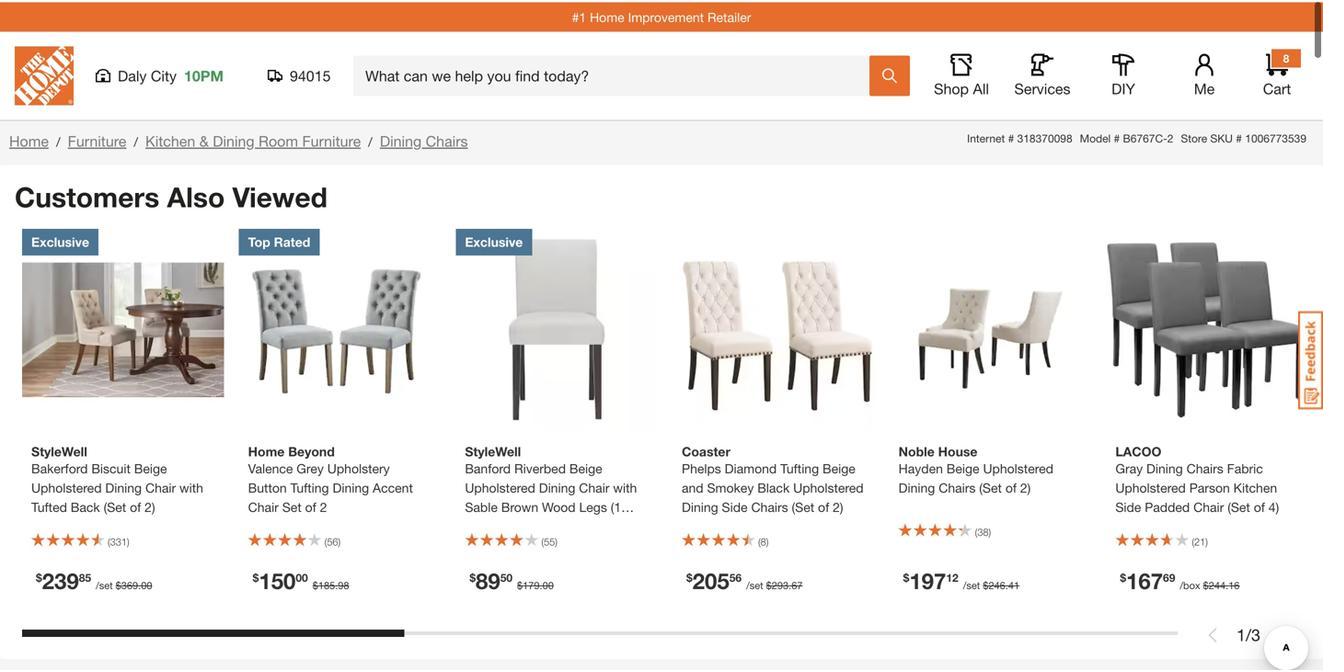 Task type: vqa. For each thing, say whether or not it's contained in the screenshot.
/set within $ 205 56 /set $ 293 . 67
yes



Task type: locate. For each thing, give the bounding box(es) containing it.
244
[[1209, 578, 1226, 590]]

2 horizontal spatial 00
[[543, 578, 554, 590]]

0 horizontal spatial 2)
[[145, 498, 155, 513]]

dining inside stylewell bakerford biscuit beige upholstered dining chair with tufted back (set of 2)
[[105, 479, 142, 494]]

tufting down grey
[[290, 479, 329, 494]]

1 vertical spatial 2
[[320, 498, 327, 513]]

side down gray
[[1116, 498, 1141, 513]]

# right model
[[1114, 130, 1120, 143]]

of inside the noble house hayden beige upholstered dining chairs (set of 2)
[[1006, 479, 1017, 494]]

1
[[1237, 624, 1246, 643]]

1 with from the left
[[179, 479, 203, 494]]

viewed
[[232, 179, 328, 211]]

with
[[179, 479, 203, 494], [613, 479, 637, 494]]

chair
[[145, 479, 176, 494], [579, 479, 610, 494], [248, 498, 279, 513], [1194, 498, 1224, 513]]

4 beige from the left
[[947, 459, 980, 475]]

56 inside $ 205 56 /set $ 293 . 67
[[730, 570, 742, 583]]

kitchen down fabric at the right bottom of the page
[[1234, 479, 1278, 494]]

internet # 318370098 model # b6767c-2 store sku # 1006773539
[[967, 130, 1307, 143]]

00 inside $ 150 00 $ 185 . 98
[[296, 570, 308, 583]]

daly
[[118, 65, 147, 82]]

upholstered for 197
[[983, 459, 1054, 475]]

stylewell inside stylewell banford riverbed beige upholstered dining chair with sable brown wood legs (1 piece)
[[465, 442, 521, 458]]

sable
[[465, 498, 498, 513]]

upholstered down bakerford
[[31, 479, 102, 494]]

8 up $ 205 56 /set $ 293 . 67
[[761, 534, 766, 546]]

beige up legs
[[570, 459, 603, 475]]

0 horizontal spatial 56
[[327, 534, 338, 546]]

1 vertical spatial kitchen
[[1234, 479, 1278, 494]]

/set left 293
[[746, 578, 763, 590]]

69
[[1163, 570, 1176, 583]]

home inside home beyond valence grey upholstery button tufting dining accent chair set of 2
[[248, 442, 285, 458]]

. right the 205
[[789, 578, 792, 590]]

top rated
[[248, 232, 310, 248]]

diy button
[[1094, 52, 1153, 96]]

6 . from the left
[[1226, 578, 1229, 590]]

0 horizontal spatial stylewell
[[31, 442, 87, 458]]

1 /set from the left
[[96, 578, 113, 590]]

( for 150
[[325, 534, 327, 546]]

(set inside the noble house hayden beige upholstered dining chairs (set of 2)
[[979, 479, 1002, 494]]

) up 369
[[127, 534, 129, 546]]

. inside $ 239 85 /set $ 369 . 00
[[138, 578, 141, 590]]

chair inside lacoo gray dining chairs fabric upholstered parson kitchen side padded chair (set of 4)
[[1194, 498, 1224, 513]]

1 vertical spatial 56
[[730, 570, 742, 583]]

hayden
[[899, 459, 943, 475]]

1 / 3
[[1237, 624, 1261, 643]]

1 exclusive from the left
[[31, 232, 89, 248]]

( for 205
[[758, 534, 761, 546]]

piece)
[[465, 517, 500, 533]]

00 left 185
[[296, 570, 308, 583]]

home / furniture / kitchen & dining room furniture / dining chairs
[[9, 130, 468, 148]]

beige inside the noble house hayden beige upholstered dining chairs (set of 2)
[[947, 459, 980, 475]]

/
[[56, 132, 60, 147], [134, 132, 138, 147], [368, 132, 373, 147], [1246, 624, 1252, 643]]

1 horizontal spatial #
[[1114, 130, 1120, 143]]

1 side from the left
[[722, 498, 748, 513]]

0 horizontal spatial kitchen
[[145, 130, 195, 148]]

also
[[167, 179, 225, 211]]

. right 85 at the bottom of the page
[[138, 578, 141, 590]]

1 vertical spatial tufting
[[290, 479, 329, 494]]

1 horizontal spatial 56
[[730, 570, 742, 583]]

upholstered inside stylewell banford riverbed beige upholstered dining chair with sable brown wood legs (1 piece)
[[465, 479, 535, 494]]

banford riverbed beige upholstered dining chair with sable brown wood legs (1 piece) image
[[456, 227, 658, 429]]

beige inside stylewell bakerford biscuit beige upholstered dining chair with tufted back (set of 2)
[[134, 459, 167, 475]]

/set right 85 at the bottom of the page
[[96, 578, 113, 590]]

with left button
[[179, 479, 203, 494]]

/set right the 12
[[963, 578, 980, 590]]

$ 167 69 /box $ 244 . 16
[[1120, 566, 1240, 592]]

)
[[989, 525, 991, 537], [127, 534, 129, 546], [338, 534, 341, 546], [555, 534, 558, 546], [766, 534, 769, 546], [1206, 534, 1208, 546]]

internet
[[967, 130, 1005, 143]]

upholstered inside stylewell bakerford biscuit beige upholstered dining chair with tufted back (set of 2)
[[31, 479, 102, 494]]

$ left 41
[[983, 578, 989, 590]]

beige inside stylewell banford riverbed beige upholstered dining chair with sable brown wood legs (1 piece)
[[570, 459, 603, 475]]

coaster
[[682, 442, 731, 458]]

kitchen
[[145, 130, 195, 148], [1234, 479, 1278, 494]]

stylewell for 239
[[31, 442, 87, 458]]

wood
[[542, 498, 576, 513]]

1 # from the left
[[1008, 130, 1014, 143]]

( up $ 205 56 /set $ 293 . 67
[[758, 534, 761, 546]]

) down wood
[[555, 534, 558, 546]]

2 side from the left
[[1116, 498, 1141, 513]]

2 exclusive from the left
[[465, 232, 523, 248]]

0 horizontal spatial tufting
[[290, 479, 329, 494]]

2 left store
[[1168, 130, 1174, 143]]

1 horizontal spatial tufting
[[781, 459, 819, 475]]

furniture link
[[68, 130, 126, 148]]

home
[[590, 7, 625, 22], [9, 130, 49, 148], [248, 442, 285, 458]]

furniture right room
[[302, 130, 361, 148]]

1 horizontal spatial side
[[1116, 498, 1141, 513]]

85
[[79, 570, 91, 583]]

) for 167
[[1206, 534, 1208, 546]]

/set inside $ 239 85 /set $ 369 . 00
[[96, 578, 113, 590]]

( for 197
[[975, 525, 978, 537]]

2 stylewell from the left
[[465, 442, 521, 458]]

( up $ 167 69 /box $ 244 . 16
[[1192, 534, 1195, 546]]

1 horizontal spatial home
[[248, 442, 285, 458]]

00 right 179
[[543, 578, 554, 590]]

2 horizontal spatial #
[[1236, 130, 1242, 143]]

( up $ 239 85 /set $ 369 . 00 on the left bottom of the page
[[108, 534, 110, 546]]

beige right biscuit
[[134, 459, 167, 475]]

(set inside coaster phelps diamond tufting beige and smokey black upholstered dining side chairs (set of 2)
[[792, 498, 815, 513]]

0 horizontal spatial with
[[179, 479, 203, 494]]

0 vertical spatial tufting
[[781, 459, 819, 475]]

0 horizontal spatial #
[[1008, 130, 1014, 143]]

1 horizontal spatial kitchen
[[1234, 479, 1278, 494]]

0 horizontal spatial /set
[[96, 578, 113, 590]]

(set inside stylewell bakerford biscuit beige upholstered dining chair with tufted back (set of 2)
[[104, 498, 126, 513]]

2)
[[1021, 479, 1031, 494], [145, 498, 155, 513], [833, 498, 844, 513]]

valence grey upholstery button tufting dining accent chair set of 2 image
[[239, 227, 441, 429]]

furniture up customers
[[68, 130, 126, 148]]

2 horizontal spatial 2)
[[1021, 479, 1031, 494]]

stylewell inside stylewell bakerford biscuit beige upholstered dining chair with tufted back (set of 2)
[[31, 442, 87, 458]]

1 . from the left
[[138, 578, 141, 590]]

1 horizontal spatial 2
[[1168, 130, 1174, 143]]

home for of
[[248, 442, 285, 458]]

2 beige from the left
[[570, 459, 603, 475]]

side down smokey
[[722, 498, 748, 513]]

# right the internet
[[1008, 130, 1014, 143]]

205
[[693, 566, 730, 592]]

2 horizontal spatial /set
[[963, 578, 980, 590]]

dining chairs link
[[380, 130, 468, 148]]

home right the #1
[[590, 7, 625, 22]]

with inside stylewell banford riverbed beige upholstered dining chair with sable brown wood legs (1 piece)
[[613, 479, 637, 494]]

dining inside coaster phelps diamond tufting beige and smokey black upholstered dining side chairs (set of 2)
[[682, 498, 718, 513]]

185
[[318, 578, 335, 590]]

beige for 197
[[947, 459, 980, 475]]

3
[[1252, 624, 1261, 643]]

/ right "home" link
[[56, 132, 60, 147]]

chair inside stylewell bakerford biscuit beige upholstered dining chair with tufted back (set of 2)
[[145, 479, 176, 494]]

1 vertical spatial 8
[[761, 534, 766, 546]]

side
[[722, 498, 748, 513], [1116, 498, 1141, 513]]

) up 98
[[338, 534, 341, 546]]

stylewell up bakerford
[[31, 442, 87, 458]]

1 horizontal spatial 00
[[296, 570, 308, 583]]

beige left hayden on the right bottom of page
[[823, 459, 856, 475]]

dining inside lacoo gray dining chairs fabric upholstered parson kitchen side padded chair (set of 4)
[[1147, 459, 1183, 475]]

&
[[199, 130, 209, 148]]

0 horizontal spatial furniture
[[68, 130, 126, 148]]

home up valence on the bottom of page
[[248, 442, 285, 458]]

8
[[1284, 50, 1290, 63], [761, 534, 766, 546]]

12
[[946, 570, 959, 583]]

1 horizontal spatial 8
[[1284, 50, 1290, 63]]

$ right 85 at the bottom of the page
[[116, 578, 121, 590]]

and
[[682, 479, 704, 494]]

0 horizontal spatial exclusive
[[31, 232, 89, 248]]

2 . from the left
[[335, 578, 338, 590]]

4 . from the left
[[789, 578, 792, 590]]

( up $ 197 12 /set $ 246 . 41
[[975, 525, 978, 537]]

0 horizontal spatial 2
[[320, 498, 327, 513]]

grey
[[297, 459, 324, 475]]

with inside stylewell bakerford biscuit beige upholstered dining chair with tufted back (set of 2)
[[179, 479, 203, 494]]

8 inside cart 8
[[1284, 50, 1290, 63]]

beige for 239
[[134, 459, 167, 475]]

smokey
[[707, 479, 754, 494]]

daly city 10pm
[[118, 65, 224, 82]]

8 up cart
[[1284, 50, 1290, 63]]

( up 185
[[325, 534, 327, 546]]

upholstered right black
[[793, 479, 864, 494]]

beige inside coaster phelps diamond tufting beige and smokey black upholstered dining side chairs (set of 2)
[[823, 459, 856, 475]]

top
[[248, 232, 270, 248]]

home down the home depot logo
[[9, 130, 49, 148]]

. right 50
[[540, 578, 543, 590]]

2
[[1168, 130, 1174, 143], [320, 498, 327, 513]]

56 left 293
[[730, 570, 742, 583]]

. for 239
[[138, 578, 141, 590]]

3 . from the left
[[540, 578, 543, 590]]

00 right 369
[[141, 578, 152, 590]]

$ left 69 on the right bottom
[[1120, 570, 1126, 583]]

0 vertical spatial 2
[[1168, 130, 1174, 143]]

0 horizontal spatial 8
[[761, 534, 766, 546]]

(set inside lacoo gray dining chairs fabric upholstered parson kitchen side padded chair (set of 4)
[[1228, 498, 1251, 513]]

. for 205
[[789, 578, 792, 590]]

stylewell up banford
[[465, 442, 521, 458]]

shop
[[934, 78, 969, 95]]

home for chairs
[[9, 130, 49, 148]]

) up $ 167 69 /box $ 244 . 16
[[1206, 534, 1208, 546]]

0 vertical spatial home
[[590, 7, 625, 22]]

b6767c-
[[1123, 130, 1168, 143]]

of
[[1006, 479, 1017, 494], [130, 498, 141, 513], [305, 498, 316, 513], [818, 498, 829, 513], [1254, 498, 1265, 513]]

3 /set from the left
[[963, 578, 980, 590]]

this is the first slide image
[[1206, 626, 1220, 641]]

( down wood
[[541, 534, 544, 546]]

89
[[476, 566, 500, 592]]

lacoo
[[1116, 442, 1162, 458]]

upholstered for 89
[[465, 479, 535, 494]]

2 /set from the left
[[746, 578, 763, 590]]

56
[[327, 534, 338, 546], [730, 570, 742, 583]]

upholstered up 38 at the bottom of page
[[983, 459, 1054, 475]]

2 horizontal spatial home
[[590, 7, 625, 22]]

shop all button
[[932, 52, 991, 96]]

1 horizontal spatial with
[[613, 479, 637, 494]]

gray dining chairs fabric upholstered parson kitchen side padded chair (set of 4) image
[[1107, 227, 1309, 429]]

1 stylewell from the left
[[31, 442, 87, 458]]

button
[[248, 479, 287, 494]]

$ 205 56 /set $ 293 . 67
[[687, 566, 803, 592]]

all
[[973, 78, 989, 95]]

179
[[523, 578, 540, 590]]

/ right the 'furniture' link
[[134, 132, 138, 147]]

00 inside $ 239 85 /set $ 369 . 00
[[141, 578, 152, 590]]

upholstered down banford
[[465, 479, 535, 494]]

/set for 197
[[963, 578, 980, 590]]

1006773539
[[1245, 130, 1307, 143]]

upholstered inside the noble house hayden beige upholstered dining chairs (set of 2)
[[983, 459, 1054, 475]]

1 horizontal spatial exclusive
[[465, 232, 523, 248]]

3 beige from the left
[[823, 459, 856, 475]]

. inside $ 167 69 /box $ 244 . 16
[[1226, 578, 1229, 590]]

0 horizontal spatial side
[[722, 498, 748, 513]]

of inside coaster phelps diamond tufting beige and smokey black upholstered dining side chairs (set of 2)
[[818, 498, 829, 513]]

exclusive for 89
[[465, 232, 523, 248]]

/set inside $ 205 56 /set $ 293 . 67
[[746, 578, 763, 590]]

/set inside $ 197 12 /set $ 246 . 41
[[963, 578, 980, 590]]

. right the 12
[[1006, 578, 1009, 590]]

. inside $ 197 12 /set $ 246 . 41
[[1006, 578, 1009, 590]]

room
[[259, 130, 298, 148]]

(
[[975, 525, 978, 537], [108, 534, 110, 546], [325, 534, 327, 546], [541, 534, 544, 546], [758, 534, 761, 546], [1192, 534, 1195, 546]]

chairs inside lacoo gray dining chairs fabric upholstered parson kitchen side padded chair (set of 4)
[[1187, 459, 1224, 475]]

. right /box
[[1226, 578, 1229, 590]]

$ right /box
[[1203, 578, 1209, 590]]

#1
[[572, 7, 586, 22]]

tufting up black
[[781, 459, 819, 475]]

tufted
[[31, 498, 67, 513]]

shop all
[[934, 78, 989, 95]]

#1 home improvement retailer
[[572, 7, 751, 22]]

tufting inside home beyond valence grey upholstery button tufting dining accent chair set of 2
[[290, 479, 329, 494]]

. for 167
[[1226, 578, 1229, 590]]

) up $ 205 56 /set $ 293 . 67
[[766, 534, 769, 546]]

$
[[36, 570, 42, 583], [253, 570, 259, 583], [470, 570, 476, 583], [687, 570, 693, 583], [903, 570, 910, 583], [1120, 570, 1126, 583], [116, 578, 121, 590], [313, 578, 318, 590], [517, 578, 523, 590], [766, 578, 772, 590], [983, 578, 989, 590], [1203, 578, 1209, 590]]

kitchen left &
[[145, 130, 195, 148]]

21
[[1195, 534, 1206, 546]]

56 up 185
[[327, 534, 338, 546]]

# right sku
[[1236, 130, 1242, 143]]

16
[[1229, 578, 1240, 590]]

dining inside the noble house hayden beige upholstered dining chairs (set of 2)
[[899, 479, 935, 494]]

2 right set
[[320, 498, 327, 513]]

beige down house
[[947, 459, 980, 475]]

with up the (1
[[613, 479, 637, 494]]

00 inside $ 89 50 $ 179 . 00
[[543, 578, 554, 590]]

with for 239
[[179, 479, 203, 494]]

$ left the 12
[[903, 570, 910, 583]]

valence
[[248, 459, 293, 475]]

model
[[1080, 130, 1111, 143]]

. down ( 56 )
[[335, 578, 338, 590]]

94015
[[290, 65, 331, 82]]

furniture
[[68, 130, 126, 148], [302, 130, 361, 148]]

chair inside stylewell banford riverbed beige upholstered dining chair with sable brown wood legs (1 piece)
[[579, 479, 610, 494]]

) up 246
[[989, 525, 991, 537]]

2 vertical spatial home
[[248, 442, 285, 458]]

1 horizontal spatial /set
[[746, 578, 763, 590]]

cart 8
[[1263, 50, 1291, 95]]

$ left 67
[[766, 578, 772, 590]]

/ right this is the first slide image
[[1246, 624, 1252, 643]]

0 horizontal spatial home
[[9, 130, 49, 148]]

1 vertical spatial home
[[9, 130, 49, 148]]

0 vertical spatial 8
[[1284, 50, 1290, 63]]

0 horizontal spatial 00
[[141, 578, 152, 590]]

$ right 50
[[517, 578, 523, 590]]

exclusive for 239
[[31, 232, 89, 248]]

2 with from the left
[[613, 479, 637, 494]]

( for 239
[[108, 534, 110, 546]]

beige
[[134, 459, 167, 475], [570, 459, 603, 475], [823, 459, 856, 475], [947, 459, 980, 475]]

upholstered up padded
[[1116, 479, 1186, 494]]

. inside $ 205 56 /set $ 293 . 67
[[789, 578, 792, 590]]

1 horizontal spatial 2)
[[833, 498, 844, 513]]

1 beige from the left
[[134, 459, 167, 475]]

/box
[[1180, 578, 1201, 590]]

/set
[[96, 578, 113, 590], [746, 578, 763, 590], [963, 578, 980, 590]]

) for 239
[[127, 534, 129, 546]]

1 horizontal spatial furniture
[[302, 130, 361, 148]]

1 horizontal spatial stylewell
[[465, 442, 521, 458]]

5 . from the left
[[1006, 578, 1009, 590]]

2) inside stylewell bakerford biscuit beige upholstered dining chair with tufted back (set of 2)
[[145, 498, 155, 513]]

/ left dining chairs link
[[368, 132, 373, 147]]

kitchen & dining room furniture link
[[145, 130, 361, 148]]



Task type: describe. For each thing, give the bounding box(es) containing it.
0 vertical spatial kitchen
[[145, 130, 195, 148]]

dining inside stylewell banford riverbed beige upholstered dining chair with sable brown wood legs (1 piece)
[[539, 479, 576, 494]]

chairs inside the noble house hayden beige upholstered dining chairs (set of 2)
[[939, 479, 976, 494]]

dining inside home beyond valence grey upholstery button tufting dining accent chair set of 2
[[333, 479, 369, 494]]

me button
[[1175, 52, 1234, 96]]

8 for cart
[[1284, 50, 1290, 63]]

55
[[544, 534, 555, 546]]

the home depot logo image
[[15, 44, 74, 103]]

1 furniture from the left
[[68, 130, 126, 148]]

beige for 89
[[570, 459, 603, 475]]

0 vertical spatial 56
[[327, 534, 338, 546]]

38
[[978, 525, 989, 537]]

back
[[71, 498, 100, 513]]

chairs inside coaster phelps diamond tufting beige and smokey black upholstered dining side chairs (set of 2)
[[751, 498, 788, 513]]

( 55 )
[[541, 534, 558, 546]]

home link
[[9, 130, 49, 148]]

of inside home beyond valence grey upholstery button tufting dining accent chair set of 2
[[305, 498, 316, 513]]

10pm
[[184, 65, 224, 82]]

94015 button
[[268, 64, 331, 83]]

upholstered inside coaster phelps diamond tufting beige and smokey black upholstered dining side chairs (set of 2)
[[793, 479, 864, 494]]

( for 89
[[541, 534, 544, 546]]

$ left 50
[[470, 570, 476, 583]]

coaster phelps diamond tufting beige and smokey black upholstered dining side chairs (set of 2)
[[682, 442, 864, 513]]

/set for 239
[[96, 578, 113, 590]]

banford
[[465, 459, 511, 475]]

) for 150
[[338, 534, 341, 546]]

biscuit
[[91, 459, 131, 475]]

me
[[1194, 78, 1215, 95]]

phelps
[[682, 459, 721, 475]]

home beyond valence grey upholstery button tufting dining accent chair set of 2
[[248, 442, 413, 513]]

$ left 85 at the bottom of the page
[[36, 570, 42, 583]]

gray
[[1116, 459, 1143, 475]]

noble house hayden beige upholstered dining chairs (set of 2)
[[899, 442, 1054, 494]]

kitchen inside lacoo gray dining chairs fabric upholstered parson kitchen side padded chair (set of 4)
[[1234, 479, 1278, 494]]

. inside $ 89 50 $ 179 . 00
[[540, 578, 543, 590]]

diamond
[[725, 459, 777, 475]]

2) inside the noble house hayden beige upholstered dining chairs (set of 2)
[[1021, 479, 1031, 494]]

house
[[938, 442, 978, 458]]

369
[[121, 578, 138, 590]]

$ left 98
[[313, 578, 318, 590]]

2 # from the left
[[1114, 130, 1120, 143]]

side inside coaster phelps diamond tufting beige and smokey black upholstered dining side chairs (set of 2)
[[722, 498, 748, 513]]

( 56 )
[[325, 534, 341, 546]]

upholstered for 239
[[31, 479, 102, 494]]

fabric
[[1227, 459, 1263, 475]]

) for 205
[[766, 534, 769, 546]]

hayden beige upholstered dining chairs (set of 2) image
[[890, 227, 1092, 429]]

rated
[[274, 232, 310, 248]]

feedback link image
[[1299, 311, 1323, 410]]

of inside stylewell bakerford biscuit beige upholstered dining chair with tufted back (set of 2)
[[130, 498, 141, 513]]

/set for 205
[[746, 578, 763, 590]]

bakerford biscuit beige upholstered dining chair with tufted back (set of 2) image
[[22, 227, 224, 429]]

$ 150 00 $ 185 . 98
[[253, 566, 349, 592]]

$ left 185
[[253, 570, 259, 583]]

with for 89
[[613, 479, 637, 494]]

tufting inside coaster phelps diamond tufting beige and smokey black upholstered dining side chairs (set of 2)
[[781, 459, 819, 475]]

$ down the and
[[687, 570, 693, 583]]

stylewell banford riverbed beige upholstered dining chair with sable brown wood legs (1 piece)
[[465, 442, 637, 533]]

246
[[989, 578, 1006, 590]]

stylewell for 89
[[465, 442, 521, 458]]

) for 197
[[989, 525, 991, 537]]

4)
[[1269, 498, 1279, 513]]

67
[[792, 578, 803, 590]]

customers
[[15, 179, 159, 211]]

retailer
[[708, 7, 751, 22]]

What can we help you find today? search field
[[365, 54, 869, 93]]

41
[[1009, 578, 1020, 590]]

parson
[[1190, 479, 1230, 494]]

( 21 )
[[1192, 534, 1208, 546]]

2) inside coaster phelps diamond tufting beige and smokey black upholstered dining side chairs (set of 2)
[[833, 498, 844, 513]]

accent
[[373, 479, 413, 494]]

bakerford
[[31, 459, 88, 475]]

. inside $ 150 00 $ 185 . 98
[[335, 578, 338, 590]]

riverbed
[[514, 459, 566, 475]]

150
[[259, 566, 296, 592]]

brown
[[501, 498, 539, 513]]

50
[[500, 570, 513, 583]]

next slide image
[[1277, 626, 1292, 641]]

) for 89
[[555, 534, 558, 546]]

( for 167
[[1192, 534, 1195, 546]]

legs
[[579, 498, 607, 513]]

side inside lacoo gray dining chairs fabric upholstered parson kitchen side padded chair (set of 4)
[[1116, 498, 1141, 513]]

customers also viewed
[[15, 179, 328, 211]]

black
[[758, 479, 790, 494]]

chair inside home beyond valence grey upholstery button tufting dining accent chair set of 2
[[248, 498, 279, 513]]

( 38 )
[[975, 525, 991, 537]]

$ 197 12 /set $ 246 . 41
[[903, 566, 1020, 592]]

197
[[910, 566, 946, 592]]

padded
[[1145, 498, 1190, 513]]

sku
[[1211, 130, 1233, 143]]

services
[[1015, 78, 1071, 95]]

set
[[282, 498, 302, 513]]

. for 197
[[1006, 578, 1009, 590]]

$ 239 85 /set $ 369 . 00
[[36, 566, 152, 592]]

of inside lacoo gray dining chairs fabric upholstered parson kitchen side padded chair (set of 4)
[[1254, 498, 1265, 513]]

stylewell bakerford biscuit beige upholstered dining chair with tufted back (set of 2)
[[31, 442, 203, 513]]

city
[[151, 65, 177, 82]]

( 8 )
[[758, 534, 769, 546]]

( 331 )
[[108, 534, 129, 546]]

phelps diamond tufting beige and smokey black upholstered dining side chairs (set of 2) image
[[673, 227, 875, 429]]

2 inside home beyond valence grey upholstery button tufting dining accent chair set of 2
[[320, 498, 327, 513]]

noble
[[899, 442, 935, 458]]

3 # from the left
[[1236, 130, 1242, 143]]

8 for (
[[761, 534, 766, 546]]

98
[[338, 578, 349, 590]]

2 furniture from the left
[[302, 130, 361, 148]]

293
[[772, 578, 789, 590]]

upholstery
[[327, 459, 390, 475]]

(1
[[611, 498, 621, 513]]

store
[[1181, 130, 1208, 143]]

318370098
[[1017, 130, 1073, 143]]

upholstered inside lacoo gray dining chairs fabric upholstered parson kitchen side padded chair (set of 4)
[[1116, 479, 1186, 494]]



